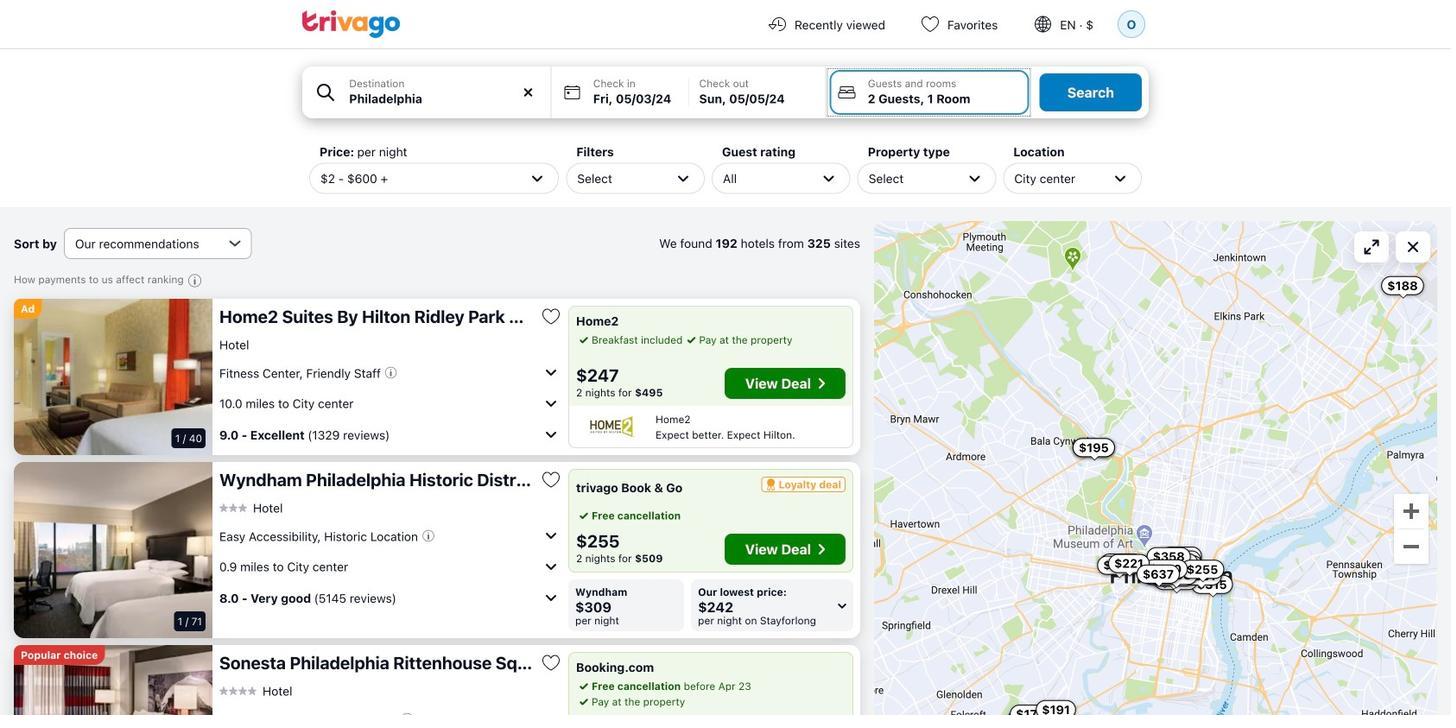 Task type: describe. For each thing, give the bounding box(es) containing it.
home2 suites by hilton ridley park philadelphia airport south, (philadelphia, usa) image
[[14, 299, 213, 455]]

home2 image
[[576, 415, 649, 439]]

wyndham philadelphia historic district, (philadelphia, usa) image
[[14, 462, 213, 639]]

map region
[[875, 221, 1438, 716]]

clear image
[[521, 85, 536, 100]]

trivago logo image
[[302, 10, 401, 38]]



Task type: locate. For each thing, give the bounding box(es) containing it.
None field
[[302, 67, 551, 118]]

Where to? search field
[[349, 90, 541, 108]]

sonesta philadelphia rittenhouse square, (philadelphia, usa) image
[[14, 646, 213, 716]]



Task type: vqa. For each thing, say whether or not it's contained in the screenshot.
Comfort Inn Near Vail Beaver Creek in the bottom left of the page
no



